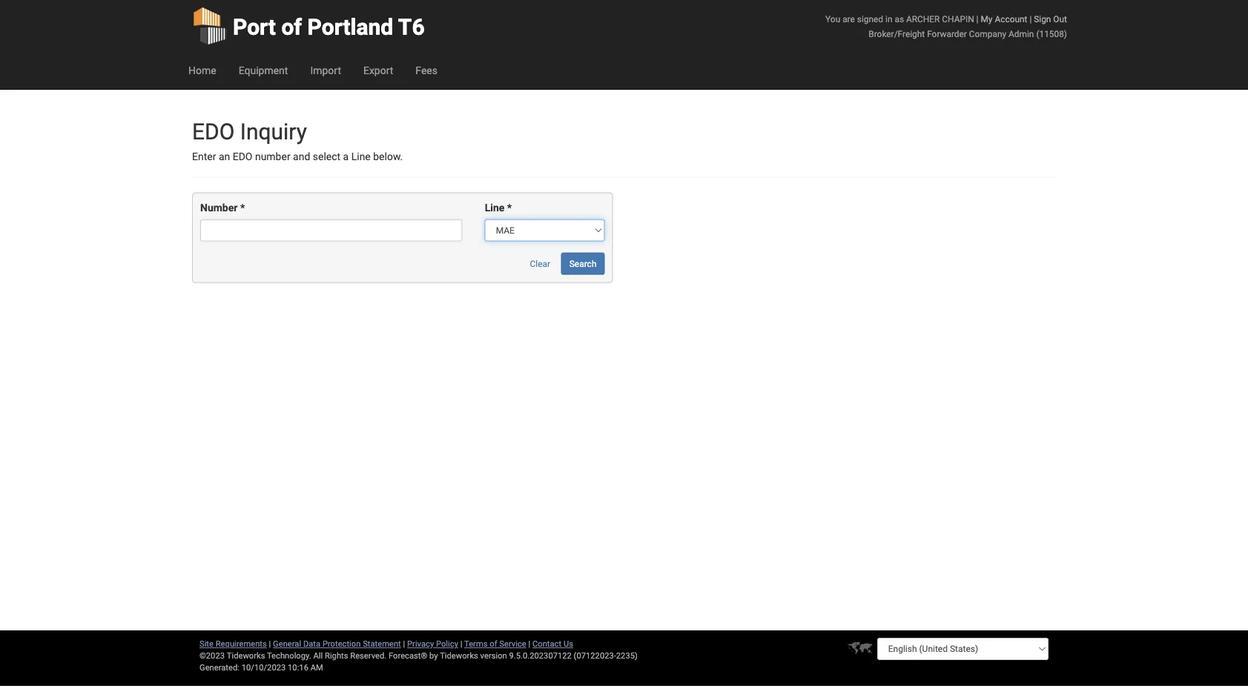Task type: describe. For each thing, give the bounding box(es) containing it.
my account link
[[981, 14, 1028, 24]]

import
[[310, 64, 341, 76]]

| up the '9.5.0.202307122'
[[529, 639, 531, 649]]

(07122023-
[[574, 651, 616, 661]]

search button
[[561, 253, 605, 275]]

| left my
[[977, 14, 979, 24]]

sign out link
[[1034, 14, 1068, 24]]

(11508)
[[1037, 29, 1068, 39]]

select
[[313, 151, 341, 163]]

* for line *
[[507, 202, 512, 214]]

| left the sign
[[1030, 14, 1032, 24]]

inquiry
[[240, 118, 307, 145]]

portland
[[308, 14, 393, 40]]

terms
[[465, 639, 488, 649]]

requirements
[[216, 639, 267, 649]]

site
[[200, 639, 214, 649]]

forecast®
[[389, 651, 428, 661]]

general data protection statement link
[[273, 639, 401, 649]]

us
[[564, 639, 574, 649]]

home button
[[177, 52, 228, 89]]

9.5.0.202307122
[[509, 651, 572, 661]]

chapin
[[943, 14, 975, 24]]

equipment button
[[228, 52, 299, 89]]

enter
[[192, 151, 216, 163]]

port of portland t6 link
[[192, 0, 425, 52]]

site requirements | general data protection statement | privacy policy | terms of service | contact us ©2023 tideworks technology. all rights reserved. forecast® by tideworks version 9.5.0.202307122 (07122023-2235) generated: 10/10/2023 10:16 am
[[200, 639, 638, 673]]

| up the tideworks
[[461, 639, 463, 649]]

terms of service link
[[465, 639, 527, 649]]

statement
[[363, 639, 401, 649]]

a
[[343, 151, 349, 163]]

policy
[[436, 639, 459, 649]]

protection
[[323, 639, 361, 649]]

t6
[[398, 14, 425, 40]]

number
[[255, 151, 291, 163]]

of inside the site requirements | general data protection statement | privacy policy | terms of service | contact us ©2023 tideworks technology. all rights reserved. forecast® by tideworks version 9.5.0.202307122 (07122023-2235) generated: 10/10/2023 10:16 am
[[490, 639, 498, 649]]

line *
[[485, 202, 512, 214]]

below.
[[373, 151, 403, 163]]

site requirements link
[[200, 639, 267, 649]]

number
[[200, 202, 238, 214]]

rights
[[325, 651, 348, 661]]

signed
[[858, 14, 884, 24]]

data
[[303, 639, 321, 649]]

line inside edo inquiry enter an edo number and select a line below.
[[351, 151, 371, 163]]

reserved.
[[350, 651, 387, 661]]

admin
[[1009, 29, 1035, 39]]

as
[[895, 14, 904, 24]]

10/10/2023
[[242, 663, 286, 673]]

home
[[188, 64, 216, 76]]

0 vertical spatial edo
[[192, 118, 235, 145]]

fees button
[[405, 52, 449, 89]]

broker/freight
[[869, 29, 925, 39]]

by
[[430, 651, 438, 661]]



Task type: locate. For each thing, give the bounding box(es) containing it.
technology.
[[267, 651, 311, 661]]

line
[[351, 151, 371, 163], [485, 202, 505, 214]]

generated:
[[200, 663, 240, 673]]

edo inquiry enter an edo number and select a line below.
[[192, 118, 403, 163]]

edo right "an"
[[233, 151, 253, 163]]

port
[[233, 14, 276, 40]]

an
[[219, 151, 230, 163]]

fees
[[416, 64, 438, 76]]

export
[[364, 64, 394, 76]]

number *
[[200, 202, 245, 214]]

you are signed in as archer chapin | my account | sign out broker/freight forwarder company admin (11508)
[[826, 14, 1068, 39]]

1 horizontal spatial line
[[485, 202, 505, 214]]

account
[[995, 14, 1028, 24]]

forwarder
[[928, 29, 967, 39]]

|
[[977, 14, 979, 24], [1030, 14, 1032, 24], [269, 639, 271, 649], [403, 639, 405, 649], [461, 639, 463, 649], [529, 639, 531, 649]]

10:16
[[288, 663, 309, 673]]

are
[[843, 14, 855, 24]]

out
[[1054, 14, 1068, 24]]

1 vertical spatial edo
[[233, 151, 253, 163]]

archer
[[907, 14, 940, 24]]

of right port
[[282, 14, 302, 40]]

1 horizontal spatial of
[[490, 639, 498, 649]]

2 * from the left
[[507, 202, 512, 214]]

contact
[[533, 639, 562, 649]]

service
[[500, 639, 527, 649]]

contact us link
[[533, 639, 574, 649]]

0 horizontal spatial line
[[351, 151, 371, 163]]

Number * text field
[[200, 219, 463, 241]]

port of portland t6
[[233, 14, 425, 40]]

| left the "general"
[[269, 639, 271, 649]]

tideworks
[[440, 651, 478, 661]]

of up version
[[490, 639, 498, 649]]

0 horizontal spatial *
[[240, 202, 245, 214]]

privacy
[[407, 639, 434, 649]]

©2023 tideworks
[[200, 651, 265, 661]]

export button
[[352, 52, 405, 89]]

all
[[313, 651, 323, 661]]

in
[[886, 14, 893, 24]]

privacy policy link
[[407, 639, 459, 649]]

import button
[[299, 52, 352, 89]]

am
[[311, 663, 323, 673]]

0 vertical spatial line
[[351, 151, 371, 163]]

1 * from the left
[[240, 202, 245, 214]]

clear button
[[522, 253, 559, 275]]

you
[[826, 14, 841, 24]]

edo up "enter"
[[192, 118, 235, 145]]

equipment
[[239, 64, 288, 76]]

| up forecast®
[[403, 639, 405, 649]]

1 horizontal spatial *
[[507, 202, 512, 214]]

*
[[240, 202, 245, 214], [507, 202, 512, 214]]

my
[[981, 14, 993, 24]]

edo
[[192, 118, 235, 145], [233, 151, 253, 163]]

and
[[293, 151, 310, 163]]

of
[[282, 14, 302, 40], [490, 639, 498, 649]]

* for number *
[[240, 202, 245, 214]]

0 vertical spatial of
[[282, 14, 302, 40]]

version
[[481, 651, 507, 661]]

search
[[570, 259, 597, 269]]

1 vertical spatial of
[[490, 639, 498, 649]]

2235)
[[616, 651, 638, 661]]

sign
[[1034, 14, 1052, 24]]

1 vertical spatial line
[[485, 202, 505, 214]]

clear
[[530, 259, 551, 269]]

general
[[273, 639, 301, 649]]

company
[[970, 29, 1007, 39]]

0 horizontal spatial of
[[282, 14, 302, 40]]



Task type: vqa. For each thing, say whether or not it's contained in the screenshot.
Unavailable image
no



